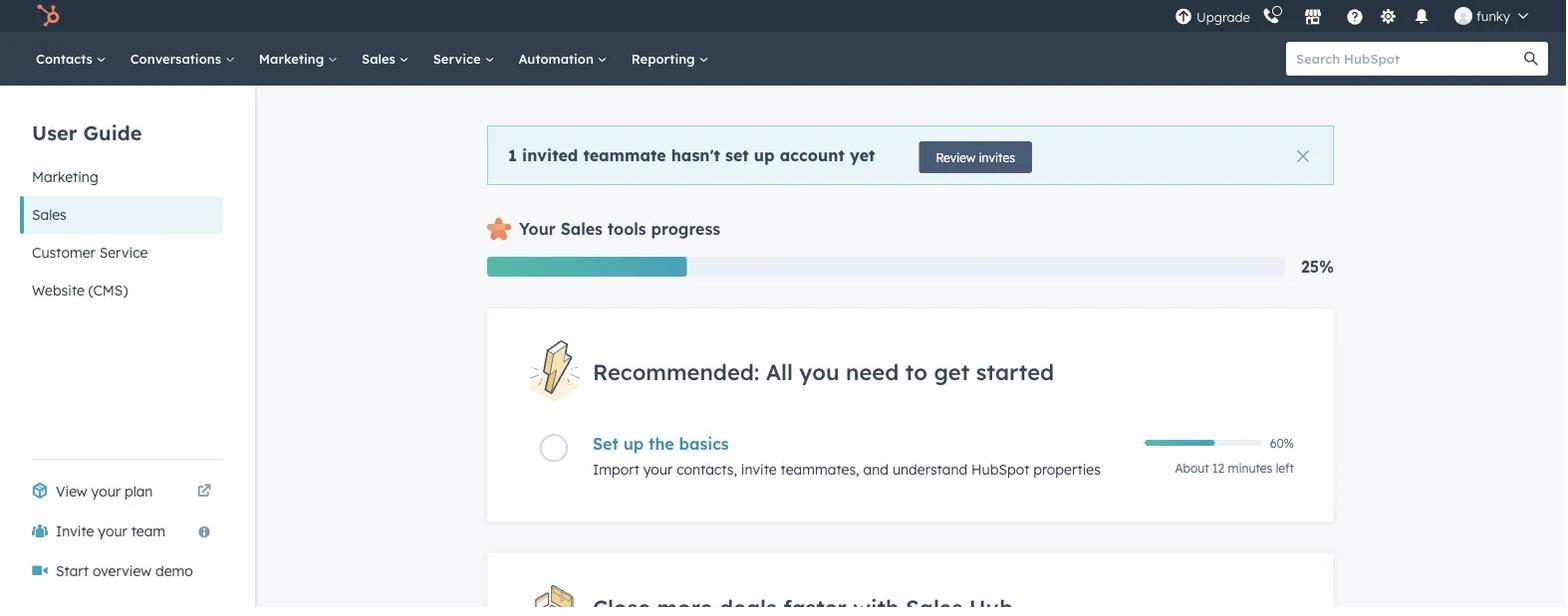 Task type: describe. For each thing, give the bounding box(es) containing it.
invite
[[741, 462, 777, 479]]

hubspot image
[[36, 4, 60, 28]]

need
[[846, 358, 899, 385]]

website (cms) button
[[20, 272, 223, 310]]

all
[[766, 358, 793, 385]]

and
[[863, 462, 889, 479]]

account
[[780, 145, 845, 165]]

notifications button
[[1405, 0, 1439, 32]]

view your plan
[[56, 483, 153, 501]]

automation link
[[507, 32, 619, 86]]

funky button
[[1443, 0, 1540, 32]]

to
[[905, 358, 928, 385]]

teammates,
[[781, 462, 859, 479]]

help button
[[1338, 0, 1372, 32]]

sales button
[[20, 196, 223, 234]]

tools
[[608, 219, 646, 239]]

reporting link
[[619, 32, 721, 86]]

your sales tools progress
[[519, 219, 720, 239]]

invite your team button
[[20, 512, 223, 552]]

review invites button
[[919, 141, 1032, 173]]

minutes
[[1228, 462, 1273, 476]]

started
[[976, 358, 1054, 385]]

overview
[[93, 563, 151, 580]]

progress
[[651, 219, 720, 239]]

reporting
[[631, 50, 699, 67]]

sales link
[[350, 32, 421, 86]]

upgrade
[[1197, 9, 1250, 25]]

your
[[519, 219, 556, 239]]

your inside set up the basics import your contacts, invite teammates, and understand hubspot properties
[[643, 462, 673, 479]]

view your plan link
[[20, 472, 223, 512]]

your for plan
[[91, 483, 121, 501]]

invite your team
[[56, 523, 166, 541]]

marketing button
[[20, 158, 223, 196]]

funky town image
[[1455, 7, 1472, 25]]

yet
[[850, 145, 875, 165]]

marketplaces image
[[1304, 9, 1322, 27]]

menu containing funky
[[1173, 0, 1542, 32]]

sales inside button
[[32, 206, 67, 224]]

1 invited teammate hasn't set up account yet
[[508, 145, 875, 165]]

hubspot
[[971, 462, 1030, 479]]

get
[[934, 358, 970, 385]]

recommended:
[[593, 358, 759, 385]]

60%
[[1270, 436, 1294, 451]]

hubspot link
[[24, 4, 75, 28]]

guide
[[83, 120, 142, 145]]

set
[[593, 435, 619, 455]]

up inside set up the basics import your contacts, invite teammates, and understand hubspot properties
[[623, 435, 644, 455]]

invited
[[522, 145, 578, 165]]

start overview demo link
[[20, 552, 223, 592]]

demo
[[155, 563, 193, 580]]

marketing link
[[247, 32, 350, 86]]

customer service button
[[20, 234, 223, 272]]

recommended: all you need to get started
[[593, 358, 1054, 385]]



Task type: vqa. For each thing, say whether or not it's contained in the screenshot.
format: 11/01/2023 and 1,234.56 at left bottom
no



Task type: locate. For each thing, give the bounding box(es) containing it.
0 horizontal spatial up
[[623, 435, 644, 455]]

basics
[[679, 435, 729, 455]]

1 vertical spatial service
[[99, 244, 148, 262]]

help image
[[1346, 9, 1364, 27]]

2 vertical spatial your
[[98, 523, 127, 541]]

0 horizontal spatial service
[[99, 244, 148, 262]]

search button
[[1514, 42, 1548, 76]]

conversations link
[[118, 32, 247, 86]]

user guide
[[32, 120, 142, 145]]

0 horizontal spatial marketing
[[32, 168, 98, 186]]

upgrade image
[[1175, 8, 1193, 26]]

0 horizontal spatial sales
[[32, 206, 67, 224]]

service right sales link
[[433, 50, 485, 67]]

25%
[[1301, 257, 1334, 277]]

website
[[32, 282, 85, 299]]

marketing down "user"
[[32, 168, 98, 186]]

understand
[[893, 462, 968, 479]]

sales
[[362, 50, 399, 67], [32, 206, 67, 224], [561, 219, 603, 239]]

0 vertical spatial your
[[643, 462, 673, 479]]

calling icon image
[[1262, 8, 1280, 26]]

sales up "your sales tools progress" progress bar
[[561, 219, 603, 239]]

1 horizontal spatial service
[[433, 50, 485, 67]]

service link
[[421, 32, 507, 86]]

import
[[593, 462, 640, 479]]

your inside button
[[98, 523, 127, 541]]

marketing left sales link
[[259, 50, 328, 67]]

12
[[1213, 462, 1225, 476]]

your down the
[[643, 462, 673, 479]]

2 horizontal spatial sales
[[561, 219, 603, 239]]

set
[[725, 145, 749, 165]]

service
[[433, 50, 485, 67], [99, 244, 148, 262]]

your sales tools progress progress bar
[[487, 257, 687, 277]]

you
[[799, 358, 839, 385]]

review
[[936, 150, 976, 165]]

up right 'set'
[[754, 145, 775, 165]]

1 horizontal spatial sales
[[362, 50, 399, 67]]

0 vertical spatial up
[[754, 145, 775, 165]]

up
[[754, 145, 775, 165], [623, 435, 644, 455]]

1 vertical spatial marketing
[[32, 168, 98, 186]]

Search HubSpot search field
[[1286, 42, 1530, 76]]

settings link
[[1376, 5, 1401, 26]]

calling icon button
[[1254, 3, 1288, 29]]

[object object] complete progress bar
[[1145, 441, 1215, 447]]

marketing inside button
[[32, 168, 98, 186]]

view
[[56, 483, 87, 501]]

sales up customer
[[32, 206, 67, 224]]

up inside alert
[[754, 145, 775, 165]]

start
[[56, 563, 89, 580]]

0 vertical spatial marketing
[[259, 50, 328, 67]]

conversations
[[130, 50, 225, 67]]

contacts,
[[677, 462, 737, 479]]

settings image
[[1379, 8, 1397, 26]]

your left team
[[98, 523, 127, 541]]

your left plan
[[91, 483, 121, 501]]

(cms)
[[88, 282, 128, 299]]

left
[[1276, 462, 1294, 476]]

invite
[[56, 523, 94, 541]]

contacts link
[[24, 32, 118, 86]]

automation
[[518, 50, 598, 67]]

review invites
[[936, 150, 1015, 165]]

plan
[[124, 483, 153, 501]]

1
[[508, 145, 517, 165]]

service inside button
[[99, 244, 148, 262]]

your for team
[[98, 523, 127, 541]]

1 invited teammate hasn't set up account yet alert
[[487, 126, 1334, 185]]

the
[[649, 435, 674, 455]]

team
[[131, 523, 166, 541]]

user
[[32, 120, 77, 145]]

contacts
[[36, 50, 96, 67]]

website (cms)
[[32, 282, 128, 299]]

1 vertical spatial your
[[91, 483, 121, 501]]

set up the basics button
[[593, 435, 1133, 455]]

about 12 minutes left
[[1175, 462, 1294, 476]]

about
[[1175, 462, 1209, 476]]

funky
[[1476, 7, 1510, 24]]

marketplaces button
[[1292, 0, 1334, 32]]

your
[[643, 462, 673, 479], [91, 483, 121, 501], [98, 523, 127, 541]]

marketing
[[259, 50, 328, 67], [32, 168, 98, 186]]

start overview demo
[[56, 563, 193, 580]]

1 vertical spatial up
[[623, 435, 644, 455]]

up left the
[[623, 435, 644, 455]]

notifications image
[[1413, 9, 1431, 27]]

1 link opens in a new window image from the top
[[197, 480, 211, 504]]

hasn't
[[671, 145, 720, 165]]

invites
[[979, 150, 1015, 165]]

set up the basics import your contacts, invite teammates, and understand hubspot properties
[[593, 435, 1101, 479]]

sales right marketing link
[[362, 50, 399, 67]]

1 horizontal spatial marketing
[[259, 50, 328, 67]]

service down the sales button
[[99, 244, 148, 262]]

user guide views element
[[20, 86, 223, 310]]

1 horizontal spatial up
[[754, 145, 775, 165]]

customer service
[[32, 244, 148, 262]]

2 link opens in a new window image from the top
[[197, 485, 211, 499]]

0 vertical spatial service
[[433, 50, 485, 67]]

customer
[[32, 244, 95, 262]]

search image
[[1524, 52, 1538, 66]]

close image
[[1297, 150, 1309, 162]]

link opens in a new window image
[[197, 480, 211, 504], [197, 485, 211, 499]]

menu
[[1173, 0, 1542, 32]]

properties
[[1033, 462, 1101, 479]]

teammate
[[583, 145, 666, 165]]



